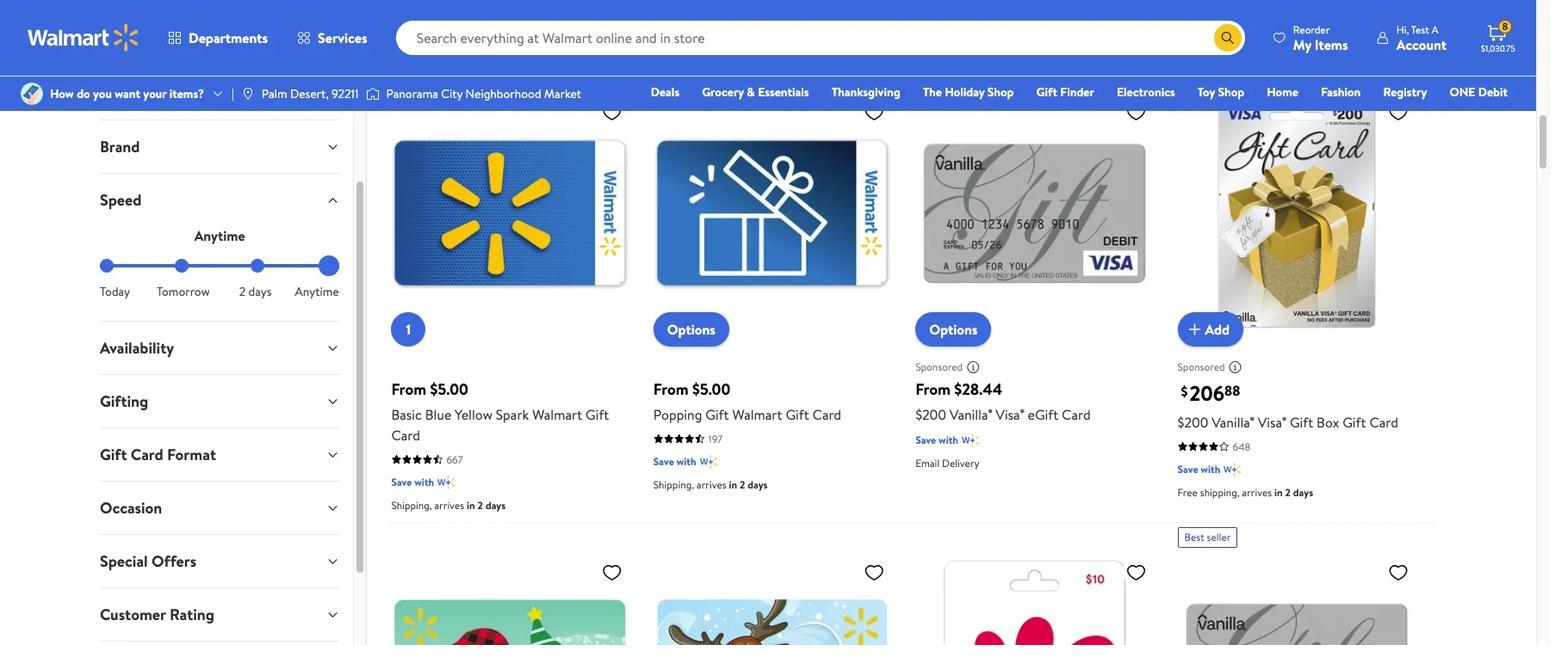 Task type: locate. For each thing, give the bounding box(es) containing it.
grocery & essentials link
[[694, 83, 817, 102]]

how fast do you want your order? option group
[[100, 259, 340, 301]]

save with down popping
[[653, 455, 696, 469]]

0 horizontal spatial options
[[667, 320, 716, 339]]

with up the shipping,
[[1201, 462, 1221, 477]]

sponsored for $200 vanilla® visa® egift card
[[916, 360, 963, 375]]

from inside from $5.00 popping gift walmart gift card
[[653, 379, 689, 400]]

availability
[[100, 338, 174, 359]]

1 from from the left
[[391, 379, 426, 400]]

thanksgiving link
[[824, 83, 908, 102]]

walmart plus image
[[962, 432, 979, 449], [700, 454, 717, 471]]

2 options from the left
[[929, 320, 978, 339]]

card inside from $28.44 $200 vanilla® visa® egift card
[[1062, 405, 1091, 424]]

2 walmart from the left
[[732, 405, 782, 424]]

save for popping gift walmart gift card
[[653, 455, 674, 469]]

0 horizontal spatial arrives
[[435, 498, 464, 513]]

vanilla® up 648
[[1212, 413, 1255, 432]]

visa® left box
[[1258, 413, 1287, 432]]

0 horizontal spatial ad disclaimer and feedback for ingridsponsoredproducts image
[[966, 361, 980, 374]]

0 vertical spatial email delivery
[[916, 17, 980, 31]]

1 horizontal spatial from
[[653, 379, 689, 400]]

popular
[[1185, 70, 1219, 85]]

2 horizontal spatial best
[[1185, 530, 1205, 545]]

arrives down 667
[[435, 498, 464, 513]]

thanksgiving
[[832, 84, 900, 101]]

delivery down from $28.44 $200 vanilla® visa® egift card on the bottom
[[942, 456, 980, 471]]

1 horizontal spatial ad disclaimer and feedback for ingridsponsoredproducts image
[[1229, 361, 1242, 374]]

egift
[[1028, 405, 1059, 424]]

1 horizontal spatial anytime
[[295, 283, 339, 301]]

2 inside how fast do you want your order? option group
[[239, 283, 246, 301]]

$200 vanilla® visa® egift card image
[[916, 95, 1154, 333]]

0 horizontal spatial best seller
[[398, 70, 445, 85]]

1 horizontal spatial arrives
[[697, 478, 726, 492]]

2 $5.00 from the left
[[692, 379, 731, 400]]

options for from $5.00
[[667, 320, 716, 339]]

best
[[398, 70, 418, 85], [922, 70, 942, 85], [1185, 530, 1205, 545]]

add to favorites list, basic blue yellow spark walmart gift card image
[[602, 102, 622, 123]]

email delivery up the
[[916, 17, 980, 31]]

electronics link
[[1109, 83, 1183, 102]]

ad disclaimer and feedback for ingridsponsoredproducts image up the $28.44
[[966, 361, 980, 374]]

0 vertical spatial anytime
[[194, 226, 245, 245]]

2 from from the left
[[653, 379, 689, 400]]

anytime up how fast do you want your order? option group in the top left of the page
[[194, 226, 245, 245]]

gift card format
[[100, 444, 216, 466]]

merry duo walmart gift card image
[[391, 555, 629, 646]]

from up basic
[[391, 379, 426, 400]]

walmart image
[[28, 24, 140, 52]]

$5.00 for from $5.00 basic blue yellow spark walmart gift card
[[430, 379, 468, 400]]

pick
[[1221, 70, 1239, 85]]

vanilla® inside from $28.44 $200 vanilla® visa® egift card
[[950, 405, 992, 424]]

1 horizontal spatial  image
[[241, 87, 255, 101]]

save with down the $28.44
[[916, 433, 958, 448]]

1 horizontal spatial best
[[922, 70, 942, 85]]

0 horizontal spatial sponsored
[[916, 360, 963, 375]]

my
[[1293, 35, 1312, 54]]

shipping, arrives in 2 days down 197 on the left of the page
[[653, 478, 768, 492]]

1 walmart from the left
[[532, 405, 582, 424]]

home link
[[1259, 83, 1306, 102]]

ad disclaimer and feedback for ingridsponsoredproducts image
[[966, 361, 980, 374], [1229, 361, 1242, 374]]

do
[[77, 85, 90, 102]]

0 horizontal spatial walmart plus image
[[438, 474, 455, 492]]

popular pick
[[1185, 70, 1239, 85]]

toy shop link
[[1190, 83, 1252, 102]]

1 horizontal spatial options link
[[916, 312, 992, 347]]

Search search field
[[396, 21, 1245, 55]]

1 vertical spatial email delivery
[[916, 456, 980, 471]]

seller down the shipping,
[[1207, 530, 1231, 545]]

save with down basic
[[391, 475, 434, 490]]

fashion link
[[1313, 83, 1369, 102]]

from inside from $5.00 basic blue yellow spark walmart gift card
[[391, 379, 426, 400]]

2 horizontal spatial best seller
[[1185, 530, 1231, 545]]

648
[[1233, 440, 1251, 455]]

0 vertical spatial shipping,
[[653, 478, 694, 492]]

best left holiday
[[922, 70, 942, 85]]

card inside dropdown button
[[131, 444, 163, 466]]

 image for palm
[[241, 87, 255, 101]]

1 vertical spatial shipping,
[[391, 498, 432, 513]]

with down blue
[[414, 475, 434, 490]]

with down popping
[[677, 455, 696, 469]]

0 horizontal spatial $5.00
[[430, 379, 468, 400]]

None range field
[[100, 264, 340, 268]]

yellow
[[455, 405, 492, 424]]

from left the $28.44
[[916, 379, 951, 400]]

everyone
[[398, 21, 440, 36], [1185, 21, 1227, 36], [922, 42, 964, 56]]

1 vertical spatial anytime
[[295, 283, 339, 301]]

0 horizontal spatial visa®
[[996, 405, 1025, 424]]

options link
[[653, 312, 729, 347], [916, 312, 992, 347]]

days
[[249, 283, 272, 301], [748, 478, 768, 492], [1293, 486, 1313, 500], [486, 498, 506, 513]]

walmart right spark in the bottom left of the page
[[532, 405, 582, 424]]

from $5.00 popping gift walmart gift card
[[653, 379, 841, 424]]

visa® left egift
[[996, 405, 1025, 424]]

with
[[939, 433, 958, 448], [677, 455, 696, 469], [1201, 462, 1221, 477], [414, 475, 434, 490]]

$5.00 up blue
[[430, 379, 468, 400]]

1 horizontal spatial shop
[[1218, 84, 1245, 101]]

speed
[[100, 189, 142, 211]]

None radio
[[251, 259, 264, 273]]

1 horizontal spatial $5.00
[[692, 379, 731, 400]]

2 delivery from the top
[[942, 456, 980, 471]]

options for from $28.44
[[929, 320, 978, 339]]

anytime down "anytime" option
[[295, 283, 339, 301]]

tab
[[86, 642, 353, 646]]

 image right the |
[[241, 87, 255, 101]]

walmart plus image down from $28.44 $200 vanilla® visa® egift card on the bottom
[[962, 432, 979, 449]]

add
[[1205, 320, 1230, 339]]

walmart plus image
[[1224, 461, 1241, 479], [438, 474, 455, 492]]

$5.00 inside from $5.00 popping gift walmart gift card
[[692, 379, 731, 400]]

add to cart image
[[1185, 319, 1205, 340]]

1 horizontal spatial walmart
[[732, 405, 782, 424]]

$25 vanilla® visa® egift card image
[[1178, 555, 1416, 646]]

from up popping
[[653, 379, 689, 400]]

from inside from $28.44 $200 vanilla® visa® egift card
[[916, 379, 951, 400]]

1 horizontal spatial sponsored
[[1178, 360, 1225, 375]]

$28.44
[[954, 379, 1002, 400]]

0 horizontal spatial shipping, arrives in 2 days
[[391, 498, 506, 513]]

0 horizontal spatial shop
[[988, 84, 1014, 101]]

shop right toy
[[1218, 84, 1245, 101]]

visa® inside from $28.44 $200 vanilla® visa® egift card
[[996, 405, 1025, 424]]

seller for from $5.00
[[421, 70, 445, 85]]

1 horizontal spatial shipping,
[[653, 478, 694, 492]]

popping
[[653, 405, 702, 424]]

1 horizontal spatial shipping, arrives in 2 days
[[653, 478, 768, 492]]

brand
[[100, 136, 140, 158]]

save with for basic blue yellow spark walmart gift card
[[391, 475, 434, 490]]

palm
[[262, 85, 287, 102]]

walmart plus image down 648
[[1224, 461, 1241, 479]]

gift inside from $5.00 basic blue yellow spark walmart gift card
[[586, 405, 609, 424]]

from $28.44 $200 vanilla® visa® egift card
[[916, 379, 1091, 424]]

seller up the city
[[421, 70, 445, 85]]

walmart plus image for $200 vanilla® visa® gift box gift card
[[1224, 461, 1241, 479]]

2 options link from the left
[[916, 312, 992, 347]]

the holiday shop link
[[915, 83, 1022, 102]]

desert,
[[290, 85, 329, 102]]

customer rating button
[[86, 589, 353, 642]]

arrives right the shipping,
[[1242, 486, 1272, 500]]

add to favorites list, merry duo walmart gift card image
[[602, 562, 622, 584]]

1 vertical spatial walmart plus image
[[700, 454, 717, 471]]

save with for popping gift walmart gift card
[[653, 455, 696, 469]]

3 from from the left
[[916, 379, 951, 400]]

offers
[[152, 551, 197, 573]]

fashion
[[1321, 84, 1361, 101]]

card inside from $5.00 popping gift walmart gift card
[[813, 405, 841, 424]]

0 horizontal spatial  image
[[21, 83, 43, 105]]

2 horizontal spatial in
[[1275, 486, 1283, 500]]

1 horizontal spatial vanilla®
[[1212, 413, 1255, 432]]

basic blue yellow spark walmart gift card image
[[391, 95, 629, 333]]

walmart plus image down 667
[[438, 474, 455, 492]]

everyone up the
[[922, 42, 964, 56]]

arrives for from $5.00 popping gift walmart gift card
[[697, 478, 726, 492]]

2 horizontal spatial from
[[916, 379, 951, 400]]

0 vertical spatial delivery
[[942, 17, 980, 31]]

options
[[667, 320, 716, 339], [929, 320, 978, 339]]

0 vertical spatial shipping, arrives in 2 days
[[653, 478, 768, 492]]

&
[[747, 84, 755, 101]]

your
[[143, 85, 167, 102]]

add to favorites list, $200 vanilla® visa® gift box gift card image
[[1388, 102, 1409, 123]]

 image
[[366, 85, 379, 102]]

in for from $5.00 popping gift walmart gift card
[[729, 478, 737, 492]]

0 horizontal spatial best
[[398, 70, 418, 85]]

holiday snow ang deer walmart gift card image
[[653, 555, 891, 646]]

add to favorites list, popping gift walmart gift card image
[[864, 102, 885, 123]]

everyone up popular
[[1185, 21, 1227, 36]]

0 horizontal spatial from
[[391, 379, 426, 400]]

0 horizontal spatial options link
[[653, 312, 729, 347]]

shipping, arrives in 2 days
[[653, 478, 768, 492], [391, 498, 506, 513]]

walmart plus image down 197 on the left of the page
[[700, 454, 717, 471]]

card
[[813, 405, 841, 424], [1062, 405, 1091, 424], [1370, 413, 1399, 432], [391, 426, 420, 445], [131, 444, 163, 466]]

shipping, arrives in 2 days down 667
[[391, 498, 506, 513]]

0 horizontal spatial $200
[[916, 405, 946, 424]]

1 horizontal spatial everyone
[[922, 42, 964, 56]]

toy
[[1198, 84, 1215, 101]]

everyone up panorama
[[398, 21, 440, 36]]

0 horizontal spatial shipping,
[[391, 498, 432, 513]]

best seller for from $28.44
[[922, 70, 969, 85]]

email
[[916, 17, 940, 31], [916, 456, 940, 471]]

save for basic blue yellow spark walmart gift card
[[391, 475, 412, 490]]

spark
[[496, 405, 529, 424]]

arrives down 197 on the left of the page
[[697, 478, 726, 492]]

$5.00 inside from $5.00 basic blue yellow spark walmart gift card
[[430, 379, 468, 400]]

1 vertical spatial shipping, arrives in 2 days
[[391, 498, 506, 513]]

0 horizontal spatial seller
[[421, 70, 445, 85]]

1 horizontal spatial in
[[729, 478, 737, 492]]

delivery
[[942, 17, 980, 31], [942, 456, 980, 471]]

vanilla® down the $28.44
[[950, 405, 992, 424]]

special
[[100, 551, 148, 573]]

visa®
[[996, 405, 1025, 424], [1258, 413, 1287, 432]]

$200
[[916, 405, 946, 424], [1178, 413, 1209, 432]]

email delivery down the $28.44
[[916, 456, 980, 471]]

save with
[[916, 433, 958, 448], [653, 455, 696, 469], [1178, 462, 1221, 477], [391, 475, 434, 490]]

shipping,
[[1200, 486, 1240, 500]]

206
[[1190, 379, 1225, 408]]

you
[[93, 85, 112, 102]]

1 options from the left
[[667, 320, 716, 339]]

2 shop from the left
[[1218, 84, 1245, 101]]

1 horizontal spatial best seller
[[922, 70, 969, 85]]

best for from $5.00
[[398, 70, 418, 85]]

add to favorites list, holiday snow ang deer walmart gift card image
[[864, 562, 885, 584]]

0 horizontal spatial vanilla®
[[950, 405, 992, 424]]

blue
[[425, 405, 452, 424]]

options link for from $28.44
[[916, 312, 992, 347]]

walmart right popping
[[732, 405, 782, 424]]

1 sponsored from the left
[[916, 360, 963, 375]]

$ 206 88
[[1181, 379, 1240, 408]]

$5.00 up popping
[[692, 379, 731, 400]]

2 sponsored from the left
[[1178, 360, 1225, 375]]

1 options link from the left
[[653, 312, 729, 347]]

save with up free at the bottom of page
[[1178, 462, 1221, 477]]

1 $5.00 from the left
[[430, 379, 468, 400]]

sponsored up the $28.44
[[916, 360, 963, 375]]

best seller
[[398, 70, 445, 85], [922, 70, 969, 85], [1185, 530, 1231, 545]]

email delivery
[[916, 17, 980, 31], [916, 456, 980, 471]]

1 ad disclaimer and feedback for ingridsponsoredproducts image from the left
[[966, 361, 980, 374]]

customer rating
[[100, 605, 214, 626]]

price tab
[[86, 67, 353, 120]]

delivery up holiday
[[942, 17, 980, 31]]

add to favorites list, $200 vanilla® visa® egift card image
[[1126, 102, 1147, 123]]

1 vertical spatial delivery
[[942, 456, 980, 471]]

shop right holiday
[[988, 84, 1014, 101]]

shipping, for from $5.00 popping gift walmart gift card
[[653, 478, 694, 492]]

options link for from $5.00
[[653, 312, 729, 347]]

|
[[232, 85, 234, 102]]

card inside from $5.00 basic blue yellow spark walmart gift card
[[391, 426, 420, 445]]

search icon image
[[1221, 31, 1235, 45]]

sponsored
[[916, 360, 963, 375], [1178, 360, 1225, 375]]

sponsored for $200 vanilla® visa® gift box gift card
[[1178, 360, 1225, 375]]

gift finder
[[1036, 84, 1094, 101]]

0 vertical spatial email
[[916, 17, 940, 31]]

finder
[[1060, 84, 1094, 101]]

1 horizontal spatial seller
[[945, 70, 969, 85]]

1 horizontal spatial options
[[929, 320, 978, 339]]

with for popping gift walmart gift card
[[677, 455, 696, 469]]

seller right the
[[945, 70, 969, 85]]

test
[[1411, 22, 1429, 37]]

panorama city neighborhood market
[[386, 85, 581, 102]]

best up panorama
[[398, 70, 418, 85]]

sponsored up 206
[[1178, 360, 1225, 375]]

from for from $5.00 popping gift walmart gift card
[[653, 379, 689, 400]]

best down free at the bottom of page
[[1185, 530, 1205, 545]]

1 vertical spatial email
[[916, 456, 940, 471]]

2 horizontal spatial arrives
[[1242, 486, 1272, 500]]

city
[[441, 85, 463, 102]]

the holiday shop
[[923, 84, 1014, 101]]

Tomorrow radio
[[175, 259, 189, 273]]

2 ad disclaimer and feedback for ingridsponsoredproducts image from the left
[[1229, 361, 1242, 374]]

shop
[[988, 84, 1014, 101], [1218, 84, 1245, 101]]

 image left how
[[21, 83, 43, 105]]

shipping, arrives in 2 days for from $5.00 popping gift walmart gift card
[[653, 478, 768, 492]]

$5.00
[[430, 379, 468, 400], [692, 379, 731, 400]]

0 horizontal spatial walmart
[[532, 405, 582, 424]]

1 button
[[391, 312, 426, 347]]

0 horizontal spatial in
[[467, 498, 475, 513]]

1 horizontal spatial walmart plus image
[[1224, 461, 1241, 479]]

format
[[167, 444, 216, 466]]

ad disclaimer and feedback for ingridsponsoredproducts image up 88
[[1229, 361, 1242, 374]]

2 horizontal spatial seller
[[1207, 530, 1231, 545]]

items
[[1315, 35, 1348, 54]]

0 horizontal spatial anytime
[[194, 226, 245, 245]]

1 horizontal spatial walmart plus image
[[962, 432, 979, 449]]

2 horizontal spatial everyone
[[1185, 21, 1227, 36]]

 image
[[21, 83, 43, 105], [241, 87, 255, 101]]



Task type: vqa. For each thing, say whether or not it's contained in the screenshot.
From $5.00 Basic Blue Yellow Spark Walmart Gift Card
yes



Task type: describe. For each thing, give the bounding box(es) containing it.
2 days
[[239, 283, 272, 301]]

special offers
[[100, 551, 197, 573]]

with for $200 vanilla® visa® gift box gift card
[[1201, 462, 1221, 477]]

box
[[1317, 413, 1339, 432]]

walmart+
[[1457, 108, 1508, 125]]

basic
[[391, 405, 422, 424]]

save with for $200 vanilla® visa® gift box gift card
[[1178, 462, 1221, 477]]

deals
[[651, 84, 680, 101]]

from for from $28.44 $200 vanilla® visa® egift card
[[916, 379, 951, 400]]

gifting
[[100, 391, 148, 413]]

free shipping, arrives in 2 days
[[1178, 486, 1313, 500]]

1 email delivery from the top
[[916, 17, 980, 31]]

neighborhood
[[466, 85, 541, 102]]

seller for from $28.44
[[945, 70, 969, 85]]

shipping, arrives in 2 days for from $5.00 basic blue yellow spark walmart gift card
[[391, 498, 506, 513]]

popping gift walmart gift card image
[[653, 95, 891, 333]]

how
[[50, 85, 74, 102]]

$
[[1181, 382, 1188, 401]]

availability tab
[[86, 322, 353, 375]]

special offers button
[[86, 536, 353, 588]]

gifting button
[[86, 375, 353, 428]]

1 shop from the left
[[988, 84, 1014, 101]]

card for $28.44
[[1062, 405, 1091, 424]]

grocery
[[702, 84, 744, 101]]

the
[[923, 84, 942, 101]]

with for basic blue yellow spark walmart gift card
[[414, 475, 434, 490]]

0 vertical spatial walmart plus image
[[962, 432, 979, 449]]

walmart inside from $5.00 popping gift walmart gift card
[[732, 405, 782, 424]]

walmart inside from $5.00 basic blue yellow spark walmart gift card
[[532, 405, 582, 424]]

walmart+ link
[[1449, 107, 1516, 126]]

services button
[[283, 17, 382, 59]]

gift card format button
[[86, 429, 353, 481]]

2 email from the top
[[916, 456, 940, 471]]

667
[[446, 453, 463, 467]]

grocery & essentials
[[702, 84, 809, 101]]

Anytime radio
[[326, 259, 340, 273]]

price
[[100, 83, 134, 104]]

anytime inside how fast do you want your order? option group
[[295, 283, 339, 301]]

occasion button
[[86, 482, 353, 535]]

brand button
[[86, 121, 353, 173]]

0 horizontal spatial walmart plus image
[[700, 454, 717, 471]]

1 horizontal spatial $200
[[1178, 413, 1209, 432]]

walmart plus image for basic blue yellow spark walmart gift card
[[438, 474, 455, 492]]

today
[[100, 283, 130, 301]]

card for $5.00
[[813, 405, 841, 424]]

speed tab
[[86, 174, 353, 226]]

want
[[115, 85, 140, 102]]

services
[[318, 28, 367, 47]]

arrives for from $5.00 basic blue yellow spark walmart gift card
[[435, 498, 464, 513]]

 image for how
[[21, 83, 43, 105]]

gift card format tab
[[86, 429, 353, 481]]

home
[[1267, 84, 1299, 101]]

$5.00 for from $5.00 popping gift walmart gift card
[[692, 379, 731, 400]]

market
[[544, 85, 581, 102]]

tomorrow
[[157, 283, 210, 301]]

essentials
[[758, 84, 809, 101]]

8
[[1502, 19, 1508, 34]]

0 horizontal spatial everyone
[[398, 21, 440, 36]]

ad disclaimer and feedback for ingridsponsoredproducts image for $200 vanilla® visa® egift card
[[966, 361, 980, 374]]

free
[[1178, 486, 1198, 500]]

ad disclaimer and feedback for ingridsponsoredproducts image for $200 vanilla® visa® gift box gift card
[[1229, 361, 1242, 374]]

$200 inside from $28.44 $200 vanilla® visa® egift card
[[916, 405, 946, 424]]

shipping, for from $5.00 basic blue yellow spark walmart gift card
[[391, 498, 432, 513]]

hi, test a account
[[1397, 22, 1447, 54]]

with down the $28.44
[[939, 433, 958, 448]]

92211
[[332, 85, 359, 102]]

special offers tab
[[86, 536, 353, 588]]

hi,
[[1397, 22, 1409, 37]]

debit
[[1478, 84, 1508, 101]]

palm desert, 92211
[[262, 85, 359, 102]]

Today radio
[[100, 259, 114, 273]]

one debit walmart+
[[1450, 84, 1508, 125]]

rating
[[170, 605, 214, 626]]

holiday
[[945, 84, 985, 101]]

gift inside dropdown button
[[100, 444, 127, 466]]

save for $200 vanilla® visa® gift box gift card
[[1178, 462, 1198, 477]]

in for from $5.00 basic blue yellow spark walmart gift card
[[467, 498, 475, 513]]

electronics
[[1117, 84, 1175, 101]]

best for from $28.44
[[922, 70, 942, 85]]

2 email delivery from the top
[[916, 456, 980, 471]]

card for vanilla®
[[1370, 413, 1399, 432]]

1
[[406, 320, 411, 339]]

from $5.00 basic blue yellow spark walmart gift card
[[391, 379, 609, 445]]

1 horizontal spatial visa®
[[1258, 413, 1287, 432]]

deals link
[[643, 83, 687, 102]]

$200 vanilla® visa® gift box gift card image
[[1178, 95, 1416, 333]]

from for from $5.00 basic blue yellow spark walmart gift card
[[391, 379, 426, 400]]

chick fil a $10 gift card image
[[916, 555, 1154, 646]]

panorama
[[386, 85, 438, 102]]

customer
[[100, 605, 166, 626]]

best seller for from $5.00
[[398, 70, 445, 85]]

add to favorites list, $25 vanilla® visa® egift card image
[[1388, 562, 1409, 584]]

1 email from the top
[[916, 17, 940, 31]]

Walmart Site-Wide search field
[[396, 21, 1245, 55]]

price button
[[86, 67, 353, 120]]

one
[[1450, 84, 1476, 101]]

$200 vanilla® visa® gift box gift card
[[1178, 413, 1399, 432]]

1 delivery from the top
[[942, 17, 980, 31]]

add to favorites list, chick fil a $10 gift card image
[[1126, 562, 1147, 584]]

toy shop
[[1198, 84, 1245, 101]]

reorder my items
[[1293, 22, 1348, 54]]

gift finder link
[[1029, 83, 1102, 102]]

8 $1,030.75
[[1481, 19, 1515, 54]]

gifting tab
[[86, 375, 353, 428]]

speed button
[[86, 174, 353, 226]]

occasion tab
[[86, 482, 353, 535]]

brand tab
[[86, 121, 353, 173]]

departments button
[[153, 17, 283, 59]]

a
[[1432, 22, 1439, 37]]

availability button
[[86, 322, 353, 375]]

one debit link
[[1442, 83, 1516, 102]]

customer rating tab
[[86, 589, 353, 642]]

reorder
[[1293, 22, 1330, 37]]

88
[[1225, 382, 1240, 401]]

account
[[1397, 35, 1447, 54]]

add button
[[1178, 312, 1244, 347]]

registry
[[1383, 84, 1427, 101]]

occasion
[[100, 498, 162, 519]]

days inside how fast do you want your order? option group
[[249, 283, 272, 301]]

departments
[[189, 28, 268, 47]]



